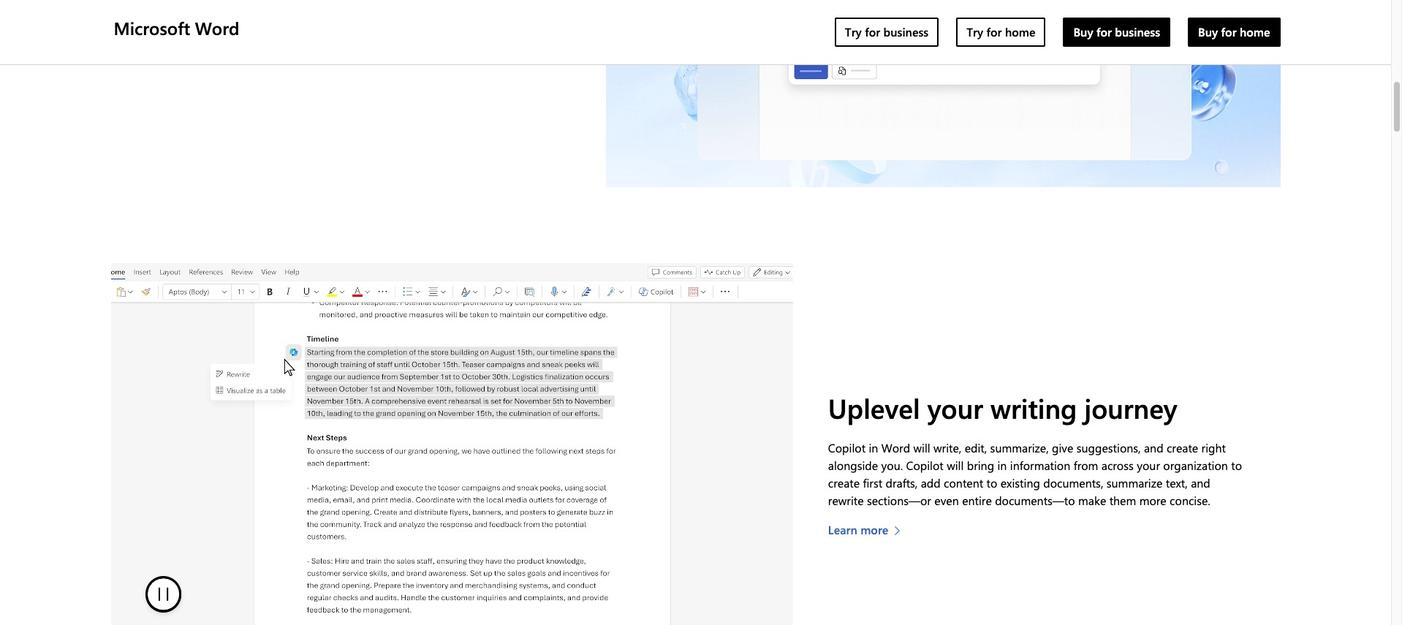 Task type: vqa. For each thing, say whether or not it's contained in the screenshot.
'Learn'
yes



Task type: locate. For each thing, give the bounding box(es) containing it.
0 horizontal spatial to
[[987, 475, 998, 491]]

1 vertical spatial in
[[998, 458, 1007, 473]]

and down organization
[[1191, 475, 1211, 491]]

for for try for business
[[865, 24, 881, 39]]

for
[[865, 24, 881, 39], [987, 24, 1002, 39], [1097, 24, 1112, 39], [1222, 24, 1237, 39]]

microsoft word element
[[111, 0, 1290, 64]]

0 vertical spatial and
[[1144, 440, 1164, 455]]

buy inside 'link'
[[1199, 24, 1218, 39]]

word up you.
[[882, 440, 910, 455]]

for for buy for home
[[1222, 24, 1237, 39]]

from
[[1074, 458, 1099, 473]]

copilot in word will write, edit, summarize, give suggestions, and create right alongside you. copilot will bring in information from across your organization to create first drafts, add content to existing documents, summarize text, and rewrite sections—or even entire documents—to make them more concise.
[[828, 440, 1242, 508]]

buy
[[1074, 24, 1094, 39], [1199, 24, 1218, 39]]

1 vertical spatial to
[[987, 475, 998, 491]]

0 vertical spatial copilot
[[335, 31, 374, 47]]

copilot up 'alongside'
[[828, 440, 866, 455]]

entire
[[962, 493, 992, 508]]

0 vertical spatial learn
[[193, 31, 222, 47]]

1 vertical spatial will
[[947, 458, 964, 473]]

2 home from the left
[[1240, 24, 1271, 39]]

1 horizontal spatial try
[[967, 24, 984, 39]]

to right organization
[[1232, 458, 1242, 473]]

learn what's possible with copilot
[[193, 31, 374, 47]]

0 horizontal spatial will
[[914, 440, 931, 455]]

4 for from the left
[[1222, 24, 1237, 39]]

try inside try for home link
[[967, 24, 984, 39]]

possible
[[262, 31, 306, 47]]

2 business from the left
[[1115, 24, 1161, 39]]

1 for from the left
[[865, 24, 881, 39]]

organization
[[1164, 458, 1228, 473]]

learn
[[193, 31, 222, 47], [828, 522, 858, 537]]

1 horizontal spatial will
[[947, 458, 964, 473]]

create up "rewrite"
[[828, 475, 860, 491]]

0 vertical spatial word
[[195, 16, 240, 39]]

home inside 'link'
[[1240, 24, 1271, 39]]

in up 'alongside'
[[869, 440, 879, 455]]

word right microsoft
[[195, 16, 240, 39]]

0 horizontal spatial more
[[861, 522, 889, 537]]

0 horizontal spatial buy
[[1074, 24, 1094, 39]]

0 horizontal spatial and
[[1144, 440, 1164, 455]]

for inside 'link'
[[1222, 24, 1237, 39]]

to
[[1232, 458, 1242, 473], [987, 475, 998, 491]]

1 horizontal spatial word
[[882, 440, 910, 455]]

1 vertical spatial learn
[[828, 522, 858, 537]]

rewrite
[[828, 493, 864, 508]]

1 horizontal spatial your
[[1137, 458, 1160, 473]]

try inside try for business link
[[845, 24, 862, 39]]

1 horizontal spatial to
[[1232, 458, 1242, 473]]

word inside copilot in word will write, edit, summarize, give suggestions, and create right alongside you. copilot will bring in information from across your organization to create first drafts, add content to existing documents, summarize text, and rewrite sections—or even entire documents—to make them more concise.
[[882, 440, 910, 455]]

1 horizontal spatial home
[[1240, 24, 1271, 39]]

0 horizontal spatial in
[[869, 440, 879, 455]]

0 vertical spatial will
[[914, 440, 931, 455]]

in right bring
[[998, 458, 1007, 473]]

2 try from the left
[[967, 24, 984, 39]]

0 vertical spatial to
[[1232, 458, 1242, 473]]

more inside copilot in word will write, edit, summarize, give suggestions, and create right alongside you. copilot will bring in information from across your organization to create first drafts, add content to existing documents, summarize text, and rewrite sections—or even entire documents—to make them more concise.
[[1140, 493, 1167, 508]]

1 horizontal spatial in
[[998, 458, 1007, 473]]

copilot
[[335, 31, 374, 47], [828, 440, 866, 455], [906, 458, 944, 473]]

1 buy from the left
[[1074, 24, 1094, 39]]

try for business
[[845, 24, 929, 39]]

copilot up add
[[906, 458, 944, 473]]

0 horizontal spatial business
[[884, 24, 929, 39]]

2 horizontal spatial copilot
[[906, 458, 944, 473]]

0 vertical spatial create
[[1167, 440, 1199, 455]]

create up organization
[[1167, 440, 1199, 455]]

home for buy for home
[[1240, 24, 1271, 39]]

buy for business
[[1074, 24, 1161, 39]]

in
[[869, 440, 879, 455], [998, 458, 1007, 473]]

microsoft word
[[114, 16, 240, 39]]

2 for from the left
[[987, 24, 1002, 39]]

copilot right the with
[[335, 31, 374, 47]]

1 home from the left
[[1005, 24, 1036, 39]]

0 vertical spatial your
[[928, 390, 983, 426]]

learn left what's
[[193, 31, 222, 47]]

your up write,
[[928, 390, 983, 426]]

1 horizontal spatial more
[[1140, 493, 1167, 508]]

1 vertical spatial word
[[882, 440, 910, 455]]

1 horizontal spatial business
[[1115, 24, 1161, 39]]

word
[[195, 16, 240, 39], [882, 440, 910, 455]]

business for try for business
[[884, 24, 929, 39]]

your up summarize
[[1137, 458, 1160, 473]]

1 vertical spatial more
[[861, 522, 889, 537]]

buy for buy for business
[[1074, 24, 1094, 39]]

2 vertical spatial copilot
[[906, 458, 944, 473]]

alongside
[[828, 458, 878, 473]]

your
[[928, 390, 983, 426], [1137, 458, 1160, 473]]

will left write,
[[914, 440, 931, 455]]

0 vertical spatial in
[[869, 440, 879, 455]]

1 horizontal spatial copilot
[[828, 440, 866, 455]]

2 buy from the left
[[1199, 24, 1218, 39]]

across
[[1102, 458, 1134, 473]]

home
[[1005, 24, 1036, 39], [1240, 24, 1271, 39]]

try for home link
[[957, 18, 1046, 47]]

home for try for home
[[1005, 24, 1036, 39]]

1 vertical spatial and
[[1191, 475, 1211, 491]]

try
[[845, 24, 862, 39], [967, 24, 984, 39]]

0 horizontal spatial try
[[845, 24, 862, 39]]

1 business from the left
[[884, 24, 929, 39]]

3 for from the left
[[1097, 24, 1112, 39]]

0 horizontal spatial home
[[1005, 24, 1036, 39]]

make
[[1079, 493, 1107, 508]]

learn down "rewrite"
[[828, 522, 858, 537]]

1 horizontal spatial learn
[[828, 522, 858, 537]]

create
[[1167, 440, 1199, 455], [828, 475, 860, 491]]

and
[[1144, 440, 1164, 455], [1191, 475, 1211, 491]]

learn more link
[[828, 521, 908, 539]]

them
[[1110, 493, 1137, 508]]

0 vertical spatial more
[[1140, 493, 1167, 508]]

business
[[884, 24, 929, 39], [1115, 24, 1161, 39]]

buy for buy for home
[[1199, 24, 1218, 39]]

1 try from the left
[[845, 24, 862, 39]]

more down summarize
[[1140, 493, 1167, 508]]

1 horizontal spatial buy
[[1199, 24, 1218, 39]]

for for try for home
[[987, 24, 1002, 39]]

will
[[914, 440, 931, 455], [947, 458, 964, 473]]

summarize
[[1107, 475, 1163, 491]]

more down sections—or at the right bottom of the page
[[861, 522, 889, 537]]

summarize,
[[991, 440, 1049, 455]]

you.
[[882, 458, 903, 473]]

business for buy for business
[[1115, 24, 1161, 39]]

and up summarize
[[1144, 440, 1164, 455]]

0 horizontal spatial learn
[[193, 31, 222, 47]]

learn for learn more
[[828, 522, 858, 537]]

more
[[1140, 493, 1167, 508], [861, 522, 889, 537]]

to down bring
[[987, 475, 998, 491]]

1 vertical spatial your
[[1137, 458, 1160, 473]]

first
[[863, 475, 883, 491]]

right
[[1202, 440, 1226, 455]]

0 horizontal spatial create
[[828, 475, 860, 491]]

will down write,
[[947, 458, 964, 473]]



Task type: describe. For each thing, give the bounding box(es) containing it.
buy for business link
[[1064, 18, 1171, 47]]

try for try for business
[[845, 24, 862, 39]]

pause background video, uplevel your writing journey image
[[148, 579, 181, 615]]

give
[[1052, 440, 1074, 455]]

try for try for home
[[967, 24, 984, 39]]

for for buy for business
[[1097, 24, 1112, 39]]

1 horizontal spatial and
[[1191, 475, 1211, 491]]

even
[[935, 493, 959, 508]]

text,
[[1166, 475, 1188, 491]]

journey
[[1085, 390, 1178, 426]]

add
[[921, 475, 941, 491]]

1 vertical spatial copilot
[[828, 440, 866, 455]]

sections—or
[[867, 493, 932, 508]]

information
[[1010, 458, 1071, 473]]

buy for home link
[[1188, 18, 1281, 47]]

writing
[[991, 390, 1077, 426]]

bring
[[967, 458, 995, 473]]

uplevel your writing journey
[[828, 390, 1178, 426]]

drafts,
[[886, 475, 918, 491]]

three photos showing synced information between outlook, teams and loop image
[[606, 0, 1281, 187]]

buy for home
[[1199, 24, 1271, 39]]

microsoft
[[114, 16, 190, 39]]

what's
[[225, 31, 259, 47]]

1 vertical spatial create
[[828, 475, 860, 491]]

documents—to
[[995, 493, 1075, 508]]

suggestions,
[[1077, 440, 1141, 455]]

documents,
[[1044, 475, 1104, 491]]

try for business link
[[835, 18, 939, 47]]

your inside copilot in word will write, edit, summarize, give suggestions, and create right alongside you. copilot will bring in information from across your organization to create first drafts, add content to existing documents, summarize text, and rewrite sections—or even entire documents—to make them more concise.
[[1137, 458, 1160, 473]]

existing
[[1001, 475, 1040, 491]]

0 horizontal spatial word
[[195, 16, 240, 39]]

0 horizontal spatial your
[[928, 390, 983, 426]]

learn more
[[828, 522, 889, 537]]

1 horizontal spatial create
[[1167, 440, 1199, 455]]

content
[[944, 475, 984, 491]]

0 horizontal spatial copilot
[[335, 31, 374, 47]]

uplevel
[[828, 390, 920, 426]]

learn what's possible with copilot link
[[193, 31, 394, 48]]

edit,
[[965, 440, 987, 455]]

write,
[[934, 440, 962, 455]]

learn for learn what's possible with copilot
[[193, 31, 222, 47]]

concise.
[[1170, 493, 1211, 508]]

try for home
[[967, 24, 1036, 39]]

with
[[309, 31, 332, 47]]



